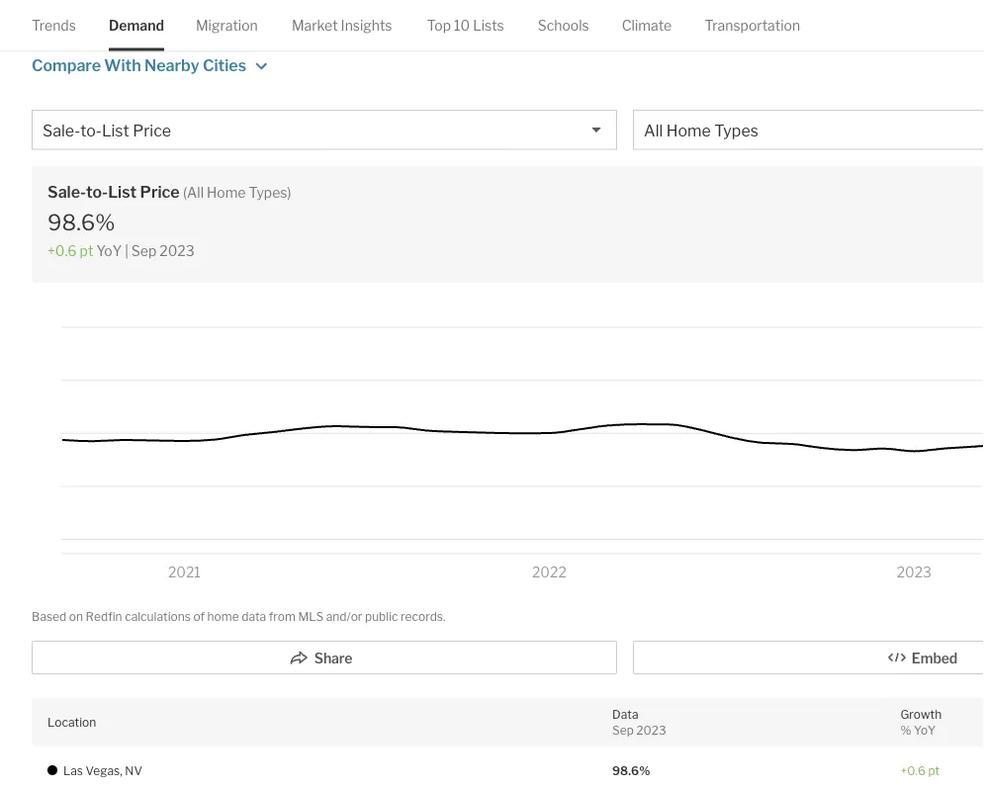 Task type: vqa. For each thing, say whether or not it's contained in the screenshot.
TX,
no



Task type: describe. For each thing, give the bounding box(es) containing it.
embed
[[912, 651, 958, 668]]

top 10 lists
[[427, 17, 504, 34]]

2023 inside sale-to-list price (all home types) 98.6% +0.6 pt yoy | sep 2023
[[160, 242, 195, 259]]

climate link
[[622, 0, 672, 51]]

demand link
[[109, 0, 164, 51]]

%
[[901, 724, 912, 738]]

cities
[[203, 55, 246, 74]]

growth % yoy
[[901, 708, 942, 738]]

migration
[[196, 17, 258, 34]]

sale-to-list price
[[43, 121, 171, 140]]

1%
[[767, 6, 788, 24]]

(all
[[183, 185, 204, 201]]

migration link
[[196, 0, 258, 51]]

hot
[[567, 6, 593, 24]]

data
[[613, 708, 639, 722]]

share
[[314, 651, 353, 668]]

data
[[242, 610, 266, 624]]

list for sale-to-list price (all home types) 98.6% +0.6 pt yoy | sep 2023
[[108, 183, 137, 202]]

2023 inside data sep 2023
[[637, 724, 667, 738]]

1 horizontal spatial 98.6%
[[613, 764, 651, 778]]

0 vertical spatial home
[[667, 121, 711, 140]]

mls
[[298, 610, 324, 624]]

types)
[[249, 185, 291, 201]]

price for sale-to-list price (all home types) 98.6% +0.6 pt yoy | sep 2023
[[140, 183, 180, 202]]

sep inside sale-to-list price (all home types) 98.6% +0.6 pt yoy | sep 2023
[[131, 242, 157, 259]]

yoy inside growth % yoy
[[914, 724, 936, 738]]

from
[[269, 610, 296, 624]]

10
[[454, 17, 470, 34]]

types
[[715, 121, 759, 140]]

vegas,
[[86, 764, 122, 778]]

top 10 lists link
[[427, 0, 504, 51]]

demand
[[109, 17, 164, 34]]

list for sale-to-list price
[[102, 121, 129, 140]]

of
[[193, 610, 205, 624]]

based on redfin calculations of home data from mls and/or public records.
[[32, 610, 446, 624]]

climate
[[622, 17, 672, 34]]

nv
[[125, 764, 142, 778]]

based
[[32, 610, 67, 624]]

pt inside sale-to-list price (all home types) 98.6% +0.6 pt yoy | sep 2023
[[80, 242, 93, 259]]

to- for sale-to-list price (all home types) 98.6% +0.6 pt yoy | sep 2023
[[86, 183, 108, 202]]

+0.6 pt
[[901, 764, 940, 778]]



Task type: locate. For each thing, give the bounding box(es) containing it.
sep right '|'
[[131, 242, 157, 259]]

schools
[[538, 17, 590, 34]]

1 vertical spatial pt
[[929, 764, 940, 778]]

to- down compare
[[80, 121, 102, 140]]

1 vertical spatial price
[[140, 183, 180, 202]]

1 vertical spatial 98.6%
[[613, 764, 651, 778]]

1 horizontal spatial home
[[667, 121, 711, 140]]

0 vertical spatial 2023
[[160, 242, 195, 259]]

data sep 2023
[[613, 708, 667, 738]]

public
[[365, 610, 398, 624]]

pt
[[80, 242, 93, 259], [929, 764, 940, 778]]

market
[[292, 17, 338, 34]]

1 horizontal spatial sep
[[613, 724, 634, 738]]

insights
[[341, 17, 392, 34]]

pt down growth % yoy
[[929, 764, 940, 778]]

0 horizontal spatial sep
[[131, 242, 157, 259]]

price for sale-to-list price
[[133, 121, 171, 140]]

1 vertical spatial to-
[[86, 183, 108, 202]]

all home types
[[644, 121, 759, 140]]

pendi
[[948, 6, 985, 24]]

98.6% inside sale-to-list price (all home types) 98.6% +0.6 pt yoy | sep 2023
[[48, 209, 115, 236]]

+0.6 left '|'
[[48, 242, 77, 259]]

0 vertical spatial list
[[102, 121, 129, 140]]

sep inside data sep 2023
[[613, 724, 634, 738]]

home
[[667, 121, 711, 140], [207, 185, 246, 201]]

sale- for sale-to-list price
[[43, 121, 80, 140]]

compare
[[32, 55, 101, 74]]

0 vertical spatial yoy
[[96, 242, 122, 259]]

sell
[[674, 6, 697, 24]]

sep
[[131, 242, 157, 259], [613, 724, 634, 738]]

1 vertical spatial list
[[108, 183, 137, 202]]

share button
[[32, 641, 618, 675]]

top
[[427, 17, 451, 34]]

embed button
[[633, 641, 985, 675]]

list
[[837, 6, 857, 24]]

can
[[646, 6, 671, 24]]

list
[[102, 121, 129, 140], [108, 183, 137, 202]]

las
[[63, 764, 83, 778]]

growth
[[901, 708, 942, 722]]

price
[[860, 6, 895, 24]]

list inside sale-to-list price (all home types) 98.6% +0.6 pt yoy | sep 2023
[[108, 183, 137, 202]]

sale- down compare
[[43, 121, 80, 140]]

1 horizontal spatial +0.6
[[901, 764, 926, 778]]

1 vertical spatial 2023
[[637, 724, 667, 738]]

1 vertical spatial sale-
[[48, 183, 86, 202]]

about
[[724, 6, 764, 24]]

sale-
[[43, 121, 80, 140], [48, 183, 86, 202]]

98.6% down data sep 2023 at the right bottom of the page
[[613, 764, 651, 778]]

0 horizontal spatial 2023
[[160, 242, 195, 259]]

to- inside sale-to-list price (all home types) 98.6% +0.6 pt yoy | sep 2023
[[86, 183, 108, 202]]

0 vertical spatial +0.6
[[48, 242, 77, 259]]

0 vertical spatial pt
[[80, 242, 93, 259]]

home right "all"
[[667, 121, 711, 140]]

sep down "data"
[[613, 724, 634, 738]]

to- for sale-to-list price
[[80, 121, 102, 140]]

yoy
[[96, 242, 122, 259], [914, 724, 936, 738]]

homes
[[596, 6, 643, 24]]

on
[[69, 610, 83, 624]]

location
[[48, 716, 96, 730]]

0 vertical spatial price
[[133, 121, 171, 140]]

market insights
[[292, 17, 392, 34]]

nearby
[[145, 55, 200, 74]]

0 horizontal spatial home
[[207, 185, 246, 201]]

+0.6
[[48, 242, 77, 259], [901, 764, 926, 778]]

+0.6 down %
[[901, 764, 926, 778]]

transportation link
[[705, 0, 801, 51]]

1 horizontal spatial 2023
[[637, 724, 667, 738]]

to-
[[80, 121, 102, 140], [86, 183, 108, 202]]

+0.6 inside sale-to-list price (all home types) 98.6% +0.6 pt yoy | sep 2023
[[48, 242, 77, 259]]

to- down sale-to-list price
[[86, 183, 108, 202]]

lists
[[473, 17, 504, 34]]

0 horizontal spatial yoy
[[96, 242, 122, 259]]

1 horizontal spatial pt
[[929, 764, 940, 778]]

for
[[701, 6, 721, 24]]

home right (all
[[207, 185, 246, 201]]

records.
[[401, 610, 446, 624]]

2023 right '|'
[[160, 242, 195, 259]]

sale- down sale-to-list price
[[48, 183, 86, 202]]

price left (all
[[140, 183, 180, 202]]

1 vertical spatial home
[[207, 185, 246, 201]]

98.6% down sale-to-list price
[[48, 209, 115, 236]]

1 vertical spatial sep
[[613, 724, 634, 738]]

yoy inside sale-to-list price (all home types) 98.6% +0.6 pt yoy | sep 2023
[[96, 242, 122, 259]]

trends
[[32, 17, 76, 34]]

0 horizontal spatial +0.6
[[48, 242, 77, 259]]

las vegas, nv
[[63, 764, 142, 778]]

market insights link
[[292, 0, 392, 51]]

0 horizontal spatial 98.6%
[[48, 209, 115, 236]]

hot homes can  sell for about 1% above list price and  go pendi
[[567, 6, 985, 24]]

yoy down "growth"
[[914, 724, 936, 738]]

go
[[927, 6, 945, 24]]

|
[[125, 242, 128, 259]]

transportation
[[705, 17, 801, 34]]

and/or
[[326, 610, 363, 624]]

home
[[207, 610, 239, 624]]

0 horizontal spatial pt
[[80, 242, 93, 259]]

schools link
[[538, 0, 590, 51]]

0 vertical spatial sep
[[131, 242, 157, 259]]

98.6%
[[48, 209, 115, 236], [613, 764, 651, 778]]

pt left '|'
[[80, 242, 93, 259]]

1 horizontal spatial yoy
[[914, 724, 936, 738]]

2023
[[160, 242, 195, 259], [637, 724, 667, 738]]

price
[[133, 121, 171, 140], [140, 183, 180, 202]]

1 vertical spatial +0.6
[[901, 764, 926, 778]]

home inside sale-to-list price (all home types) 98.6% +0.6 pt yoy | sep 2023
[[207, 185, 246, 201]]

compare with nearby cities
[[32, 55, 246, 74]]

price inside sale-to-list price (all home types) 98.6% +0.6 pt yoy | sep 2023
[[140, 183, 180, 202]]

2023 down "data"
[[637, 724, 667, 738]]

1 vertical spatial yoy
[[914, 724, 936, 738]]

sale-to-list price (all home types) 98.6% +0.6 pt yoy | sep 2023
[[48, 183, 291, 259]]

0 vertical spatial 98.6%
[[48, 209, 115, 236]]

list up '|'
[[108, 183, 137, 202]]

sale- inside sale-to-list price (all home types) 98.6% +0.6 pt yoy | sep 2023
[[48, 183, 86, 202]]

all
[[644, 121, 663, 140]]

above
[[792, 6, 834, 24]]

sale- for sale-to-list price (all home types) 98.6% +0.6 pt yoy | sep 2023
[[48, 183, 86, 202]]

and
[[898, 6, 924, 24]]

list down "with"
[[102, 121, 129, 140]]

with
[[104, 55, 141, 74]]

calculations
[[125, 610, 191, 624]]

price down compare with nearby cities
[[133, 121, 171, 140]]

0 vertical spatial sale-
[[43, 121, 80, 140]]

trends link
[[32, 0, 76, 51]]

redfin
[[86, 610, 122, 624]]

0 vertical spatial to-
[[80, 121, 102, 140]]

yoy left '|'
[[96, 242, 122, 259]]



